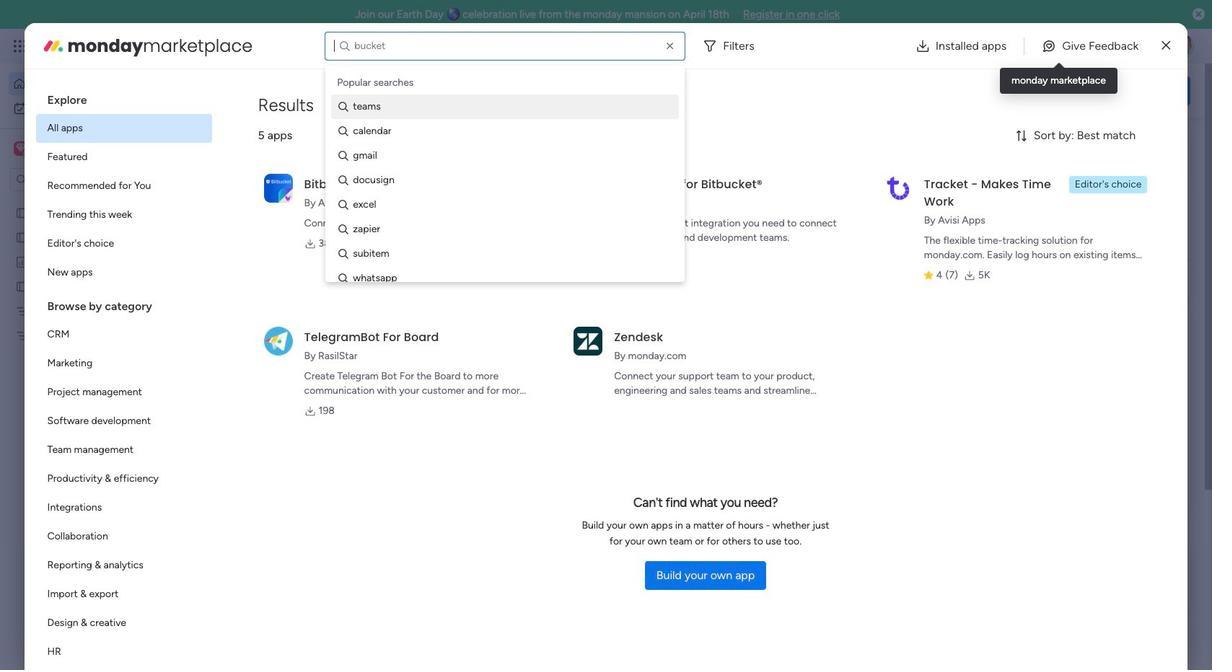 Task type: vqa. For each thing, say whether or not it's contained in the screenshot.
Invite members icon
yes



Task type: describe. For each thing, give the bounding box(es) containing it.
circle o image
[[996, 238, 1006, 249]]

notifications image
[[957, 39, 971, 53]]

see plans image
[[239, 38, 252, 54]]

workspace selection element
[[14, 140, 121, 159]]

public board image
[[15, 279, 29, 293]]

help image
[[1119, 39, 1133, 53]]

workspace image
[[14, 141, 28, 157]]

2 image
[[999, 30, 1012, 46]]

1 public board image from the top
[[15, 206, 29, 219]]

check circle image
[[996, 183, 1006, 194]]

help center element
[[975, 624, 1191, 671]]

terry turtle image
[[1172, 35, 1196, 58]]

search everything image
[[1087, 39, 1102, 53]]



Task type: locate. For each thing, give the bounding box(es) containing it.
public dashboard image
[[15, 255, 29, 269]]

2 heading from the top
[[36, 287, 212, 321]]

workspace image
[[16, 141, 26, 157]]

getting started element
[[975, 555, 1191, 613]]

app logo image
[[264, 174, 293, 203], [884, 174, 913, 203], [264, 327, 293, 356], [574, 327, 603, 356]]

1 vertical spatial public board image
[[15, 230, 29, 244]]

v2 user feedback image
[[986, 82, 997, 99]]

0 vertical spatial public board image
[[15, 206, 29, 219]]

dapulse x slim image
[[1163, 37, 1171, 55]]

v2 bolt switch image
[[1099, 83, 1107, 99]]

0 vertical spatial heading
[[36, 81, 212, 114]]

update feed image
[[988, 39, 1003, 53]]

heading
[[36, 81, 212, 114], [36, 287, 212, 321]]

list box
[[36, 81, 212, 671], [0, 197, 184, 543]]

public board image
[[15, 206, 29, 219], [15, 230, 29, 244]]

dapulse x slim image
[[1170, 134, 1187, 151]]

Search in workspace field
[[30, 171, 121, 188]]

invite members image
[[1020, 39, 1035, 53]]

option
[[9, 72, 175, 95], [9, 97, 175, 120], [36, 114, 212, 143], [36, 143, 212, 172], [36, 172, 212, 201], [0, 200, 184, 203], [36, 201, 212, 230], [36, 230, 212, 258], [36, 258, 212, 287], [36, 321, 212, 349], [36, 349, 212, 378], [36, 378, 212, 407], [36, 407, 212, 436], [36, 436, 212, 465], [36, 465, 212, 494], [36, 494, 212, 523], [36, 523, 212, 552], [36, 552, 212, 580], [36, 580, 212, 609], [36, 609, 212, 638], [36, 638, 212, 667]]

quick search results list box
[[223, 164, 940, 532]]

1 heading from the top
[[36, 81, 212, 114]]

monday marketplace image
[[1052, 39, 1066, 53]]

monday marketplace image
[[42, 34, 65, 57]]

1 vertical spatial heading
[[36, 287, 212, 321]]

2 public board image from the top
[[15, 230, 29, 244]]

select product image
[[13, 39, 27, 53]]



